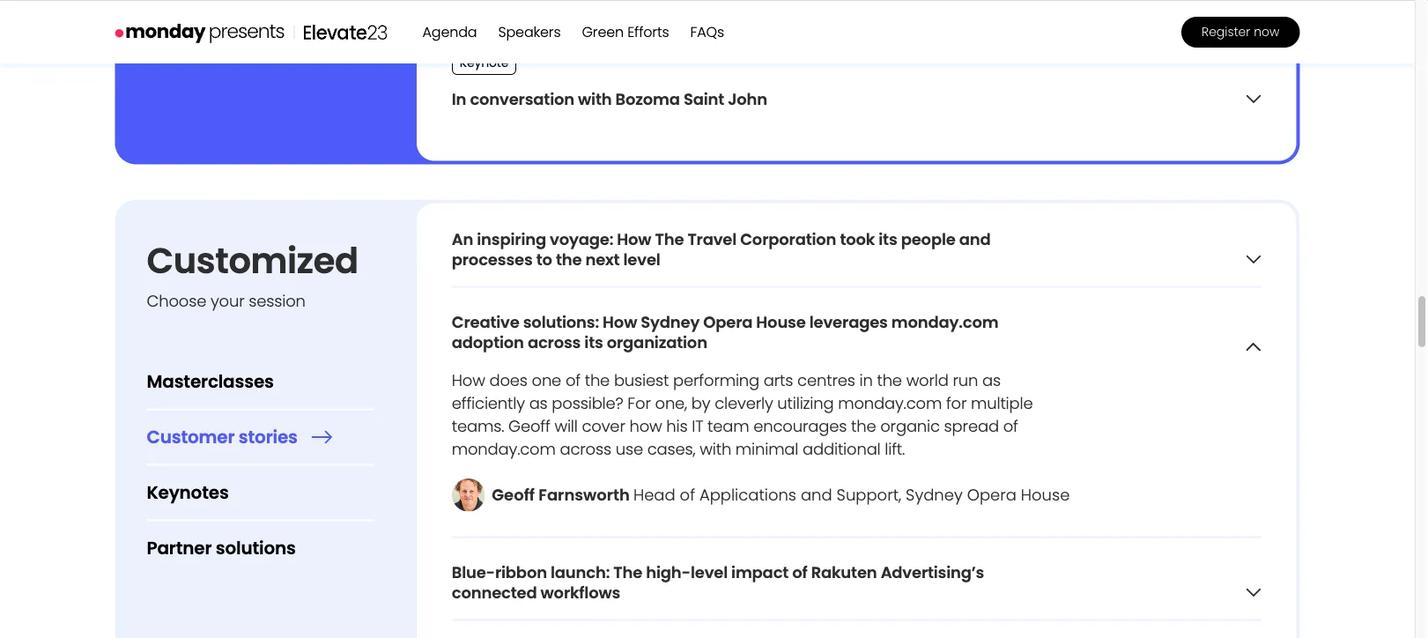 Task type: vqa. For each thing, say whether or not it's contained in the screenshot.
House to the bottom
yes



Task type: describe. For each thing, give the bounding box(es) containing it.
customized choose your session
[[147, 236, 358, 312]]

keynote
[[460, 54, 509, 71]]

opera inside "creative solutions: how sydney opera house leverages monday.com adoption across its organization"
[[703, 311, 753, 334]]

by
[[692, 392, 711, 414]]

solutions:
[[523, 311, 599, 334]]

performing
[[673, 369, 760, 391]]

cover
[[582, 415, 625, 437]]

and inside an inspiring voyage: how the travel corporation took its people and processes to the next level
[[959, 228, 991, 251]]

world
[[906, 369, 949, 391]]

customer stories
[[147, 425, 298, 450]]

launch:
[[551, 561, 610, 584]]

teams.
[[452, 415, 504, 437]]

impact
[[731, 561, 789, 584]]

busiest
[[614, 369, 669, 391]]

of down multiple
[[1003, 415, 1018, 437]]

for
[[628, 392, 651, 414]]

0 horizontal spatial as
[[529, 392, 548, 414]]

organic
[[881, 415, 940, 437]]

0 horizontal spatial with
[[578, 88, 612, 110]]

across inside "creative solutions: how sydney opera house leverages monday.com adoption across its organization"
[[528, 331, 581, 353]]

green efforts
[[582, 22, 669, 42]]

use
[[616, 438, 643, 460]]

arts
[[764, 369, 793, 391]]

choose
[[147, 290, 206, 312]]

workflows
[[541, 581, 620, 604]]

blue-ribbon launch: the high-level impact of rakuten advertising's connected workflows
[[452, 561, 985, 604]]

agenda
[[423, 22, 477, 42]]

2 vertical spatial monday.com
[[452, 438, 556, 460]]

house inside "creative solutions: how sydney opera house leverages monday.com adoption across its organization"
[[756, 311, 806, 334]]

now
[[1254, 23, 1280, 41]]

team
[[708, 415, 749, 437]]

the up possible? on the bottom left of the page
[[585, 369, 610, 391]]

creative
[[452, 311, 520, 334]]

support,
[[837, 483, 902, 506]]

processes
[[452, 248, 533, 271]]

speakers
[[498, 22, 561, 42]]

in
[[860, 369, 873, 391]]

register
[[1202, 23, 1251, 41]]

possible?
[[552, 392, 624, 414]]

spread
[[944, 415, 999, 437]]

centres
[[798, 369, 855, 391]]

0 horizontal spatial and
[[801, 483, 832, 506]]

1 horizontal spatial sydney
[[906, 483, 963, 506]]

partner solutions link
[[147, 521, 374, 575]]

partner
[[147, 536, 212, 561]]

john
[[728, 88, 768, 110]]

the inside an inspiring voyage: how the travel corporation took its people and processes to the next level
[[655, 228, 684, 251]]

took
[[840, 228, 875, 251]]

one,
[[655, 392, 687, 414]]

one
[[532, 369, 561, 391]]

encourages
[[754, 415, 847, 437]]

his
[[666, 415, 688, 437]]

partner solutions
[[147, 536, 296, 561]]

advertising's
[[881, 561, 985, 584]]

elevate23 image
[[304, 25, 387, 40]]

blue-
[[452, 561, 495, 584]]

stories
[[239, 425, 298, 450]]

with inside how does one of the busiest performing arts centres in the world run as efficiently as possible? for one, by cleverly utilizing monday.com for multiple teams. geoff will cover how his it team encourages the organic spread of monday.com across use cases, with minimal additional lift.
[[700, 438, 731, 460]]

conversation
[[470, 88, 575, 110]]

of inside blue-ribbon launch: the high-level impact of rakuten advertising's connected workflows
[[792, 561, 808, 584]]

an inspiring voyage: how the travel corporation took its people and processes to the next level
[[452, 228, 991, 271]]

level inside blue-ribbon launch: the high-level impact of rakuten advertising's connected workflows
[[691, 561, 728, 584]]

keynotes
[[147, 480, 229, 505]]

head
[[634, 483, 676, 506]]

level inside an inspiring voyage: how the travel corporation took its people and processes to the next level
[[623, 248, 661, 271]]

in conversation with bozoma saint john
[[452, 88, 768, 110]]

across inside how does one of the busiest performing arts centres in the world run as efficiently as possible? for one, by cleverly utilizing monday.com for multiple teams. geoff will cover how his it team encourages the organic spread of monday.com across use cases, with minimal additional lift.
[[560, 438, 612, 460]]

masterclasses
[[147, 369, 274, 394]]

agenda link
[[423, 22, 477, 42]]

sydney inside "creative solutions: how sydney opera house leverages monday.com adoption across its organization"
[[641, 311, 700, 334]]

the right the in
[[877, 369, 902, 391]]

the inside blue-ribbon launch: the high-level impact of rakuten advertising's connected workflows
[[614, 561, 643, 584]]

connected
[[452, 581, 537, 604]]

multiple
[[971, 392, 1033, 414]]

corporation
[[740, 228, 837, 251]]

geoff farnsworth head of applications and support, sydney opera house
[[492, 483, 1070, 506]]

how inside how does one of the busiest performing arts centres in the world run as efficiently as possible? for one, by cleverly utilizing monday.com for multiple teams. geoff will cover how his it team encourages the organic spread of monday.com across use cases, with minimal additional lift.
[[452, 369, 485, 391]]

1 vertical spatial monday.com
[[838, 392, 942, 414]]

green efforts link
[[582, 22, 669, 42]]



Task type: locate. For each thing, give the bounding box(es) containing it.
in
[[452, 88, 466, 110]]

monday.com inside "creative solutions: how sydney opera house leverages monday.com adoption across its organization"
[[892, 311, 999, 334]]

rakuten
[[811, 561, 877, 584]]

1 vertical spatial and
[[801, 483, 832, 506]]

sydney right support,
[[906, 483, 963, 506]]

1 horizontal spatial house
[[1021, 483, 1070, 506]]

how does one of the busiest performing arts centres in the world run as efficiently as possible? for one, by cleverly utilizing monday.com for multiple teams. geoff will cover how his it team encourages the organic spread of monday.com across use cases, with minimal additional lift.
[[452, 369, 1033, 460]]

the up additional
[[851, 415, 876, 437]]

efforts
[[628, 22, 669, 42]]

with down team
[[700, 438, 731, 460]]

sydney up busiest
[[641, 311, 700, 334]]

lift.
[[885, 438, 905, 460]]

https://monday.com/elevate/wp content/uploads/2023/09/geoff farnsworth 1.jpg image
[[452, 478, 485, 512]]

0 horizontal spatial level
[[623, 248, 661, 271]]

of right 'impact'
[[792, 561, 808, 584]]

of right head
[[680, 483, 695, 506]]

level left 'impact'
[[691, 561, 728, 584]]

1 horizontal spatial opera
[[967, 483, 1017, 506]]

across down cover
[[560, 438, 612, 460]]

customized
[[147, 236, 358, 285]]

how right the voyage:
[[617, 228, 652, 251]]

creative solutions: how sydney opera house leverages monday.com adoption across its organization
[[452, 311, 999, 353]]

1 horizontal spatial with
[[700, 438, 731, 460]]

session
[[249, 290, 306, 312]]

1 vertical spatial across
[[560, 438, 612, 460]]

masterclasses link
[[147, 355, 374, 410]]

high-
[[646, 561, 691, 584]]

bozoma
[[616, 88, 680, 110]]

1 horizontal spatial and
[[959, 228, 991, 251]]

utilizing
[[778, 392, 834, 414]]

its inside "creative solutions: how sydney opera house leverages monday.com adoption across its organization"
[[585, 331, 603, 353]]

the inside an inspiring voyage: how the travel corporation took its people and processes to the next level
[[556, 248, 582, 271]]

2 vertical spatial how
[[452, 369, 485, 391]]

as up multiple
[[983, 369, 1001, 391]]

the left travel
[[655, 228, 684, 251]]

as down one
[[529, 392, 548, 414]]

0 horizontal spatial the
[[614, 561, 643, 584]]

your
[[211, 290, 245, 312]]

1 vertical spatial house
[[1021, 483, 1070, 506]]

customer
[[147, 425, 235, 450]]

1 horizontal spatial as
[[983, 369, 1001, 391]]

speakers link
[[498, 22, 561, 42]]

green
[[582, 22, 624, 42]]

to
[[536, 248, 552, 271]]

people
[[901, 228, 956, 251]]

faqs link
[[690, 22, 724, 42]]

next
[[586, 248, 620, 271]]

additional
[[803, 438, 881, 460]]

opera up performing
[[703, 311, 753, 334]]

across
[[528, 331, 581, 353], [560, 438, 612, 460]]

leverages
[[810, 311, 888, 334]]

the
[[655, 228, 684, 251], [614, 561, 643, 584]]

as
[[983, 369, 1001, 391], [529, 392, 548, 414]]

sydney
[[641, 311, 700, 334], [906, 483, 963, 506]]

geoff right https://monday.com/elevate/wp content/uploads/2023/09/geoff farnsworth 1.jpg icon
[[492, 483, 535, 506]]

the
[[556, 248, 582, 271], [585, 369, 610, 391], [877, 369, 902, 391], [851, 415, 876, 437]]

monday.com up organic
[[838, 392, 942, 414]]

for
[[946, 392, 967, 414]]

how inside "creative solutions: how sydney opera house leverages monday.com adoption across its organization"
[[603, 311, 637, 334]]

1 vertical spatial its
[[585, 331, 603, 353]]

1 horizontal spatial level
[[691, 561, 728, 584]]

house
[[756, 311, 806, 334], [1021, 483, 1070, 506]]

0 horizontal spatial opera
[[703, 311, 753, 334]]

0 vertical spatial and
[[959, 228, 991, 251]]

faqs
[[690, 22, 724, 42]]

inspiring
[[477, 228, 546, 251]]

0 vertical spatial monday.com
[[892, 311, 999, 334]]

0 horizontal spatial house
[[756, 311, 806, 334]]

with left bozoma
[[578, 88, 612, 110]]

0 vertical spatial the
[[655, 228, 684, 251]]

1 vertical spatial how
[[603, 311, 637, 334]]

keynotes link
[[147, 466, 374, 521]]

1 vertical spatial level
[[691, 561, 728, 584]]

voyage:
[[550, 228, 614, 251]]

ribbon
[[495, 561, 547, 584]]

run
[[953, 369, 978, 391]]

and down additional
[[801, 483, 832, 506]]

0 vertical spatial its
[[879, 228, 898, 251]]

register now
[[1202, 23, 1280, 41]]

how right solutions:
[[603, 311, 637, 334]]

solutions
[[216, 536, 296, 561]]

organization
[[607, 331, 707, 353]]

1 vertical spatial the
[[614, 561, 643, 584]]

across up one
[[528, 331, 581, 353]]

of
[[566, 369, 581, 391], [1003, 415, 1018, 437], [680, 483, 695, 506], [792, 561, 808, 584]]

monday.com
[[892, 311, 999, 334], [838, 392, 942, 414], [452, 438, 556, 460]]

how
[[617, 228, 652, 251], [603, 311, 637, 334], [452, 369, 485, 391]]

applications
[[700, 483, 797, 506]]

1 horizontal spatial the
[[655, 228, 684, 251]]

0 vertical spatial level
[[623, 248, 661, 271]]

1 vertical spatial geoff
[[492, 483, 535, 506]]

0 vertical spatial sydney
[[641, 311, 700, 334]]

1 vertical spatial with
[[700, 438, 731, 460]]

monday.com down teams.
[[452, 438, 556, 460]]

minimal
[[736, 438, 799, 460]]

0 vertical spatial with
[[578, 88, 612, 110]]

opera
[[703, 311, 753, 334], [967, 483, 1017, 506]]

level right next at the top of page
[[623, 248, 661, 271]]

level
[[623, 248, 661, 271], [691, 561, 728, 584]]

the left high-
[[614, 561, 643, 584]]

and right people
[[959, 228, 991, 251]]

will
[[555, 415, 578, 437]]

opera down spread
[[967, 483, 1017, 506]]

efficiently
[[452, 392, 525, 414]]

monday.com up world at bottom right
[[892, 311, 999, 334]]

travel
[[688, 228, 737, 251]]

0 vertical spatial opera
[[703, 311, 753, 334]]

0 vertical spatial geoff
[[508, 415, 550, 437]]

geoff left the will
[[508, 415, 550, 437]]

farnsworth
[[539, 483, 630, 506]]

saint
[[684, 88, 724, 110]]

0 horizontal spatial sydney
[[641, 311, 700, 334]]

an
[[452, 228, 473, 251]]

1 vertical spatial sydney
[[906, 483, 963, 506]]

and
[[959, 228, 991, 251], [801, 483, 832, 506]]

cleverly
[[715, 392, 773, 414]]

geoff
[[508, 415, 550, 437], [492, 483, 535, 506]]

0 vertical spatial house
[[756, 311, 806, 334]]

its inside an inspiring voyage: how the travel corporation took its people and processes to the next level
[[879, 228, 898, 251]]

adoption
[[452, 331, 524, 353]]

with
[[578, 88, 612, 110], [700, 438, 731, 460]]

customer stories link
[[147, 410, 374, 466]]

vod logo image
[[115, 22, 285, 44]]

0 vertical spatial across
[[528, 331, 581, 353]]

0 horizontal spatial its
[[585, 331, 603, 353]]

geoff inside how does one of the busiest performing arts centres in the world run as efficiently as possible? for one, by cleverly utilizing monday.com for multiple teams. geoff will cover how his it team encourages the organic spread of monday.com across use cases, with minimal additional lift.
[[508, 415, 550, 437]]

its up possible? on the bottom left of the page
[[585, 331, 603, 353]]

its
[[879, 228, 898, 251], [585, 331, 603, 353]]

of right one
[[566, 369, 581, 391]]

its right took
[[879, 228, 898, 251]]

it
[[692, 415, 704, 437]]

how inside an inspiring voyage: how the travel corporation took its people and processes to the next level
[[617, 228, 652, 251]]

cases,
[[647, 438, 696, 460]]

does
[[489, 369, 528, 391]]

how up efficiently
[[452, 369, 485, 391]]

the right to
[[556, 248, 582, 271]]

1 vertical spatial opera
[[967, 483, 1017, 506]]

0 vertical spatial how
[[617, 228, 652, 251]]

1 horizontal spatial its
[[879, 228, 898, 251]]

how
[[630, 415, 662, 437]]



